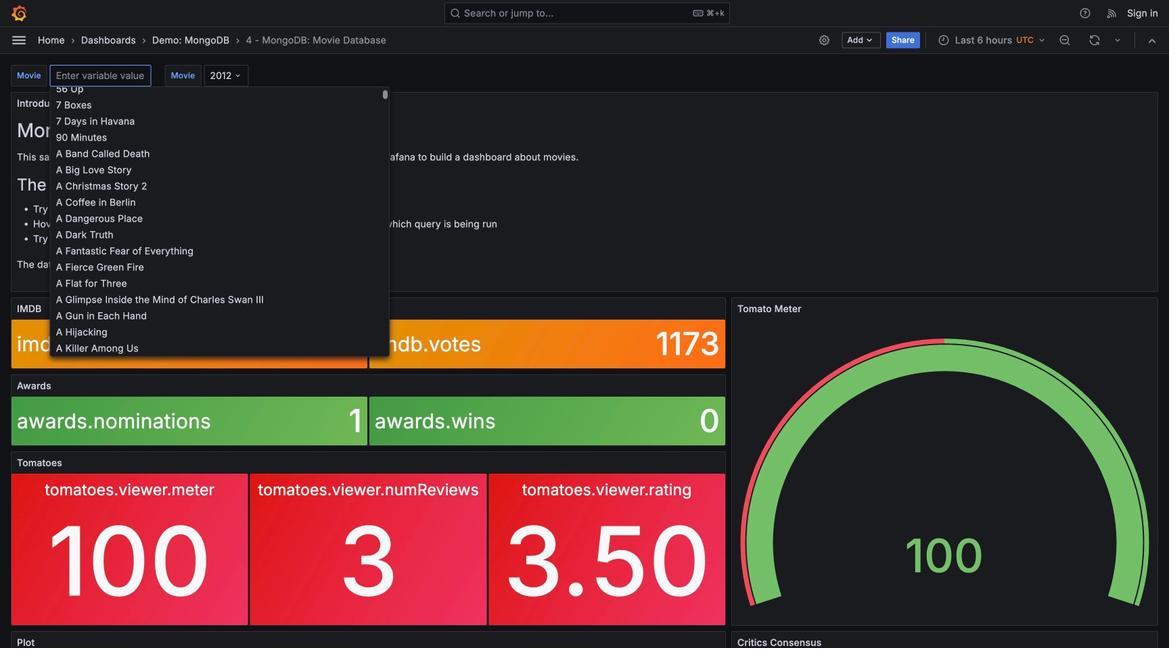 Task type: vqa. For each thing, say whether or not it's contained in the screenshot.
Close alert icon
no



Task type: locate. For each thing, give the bounding box(es) containing it.
zoom out time range image
[[1059, 34, 1071, 46]]

auto refresh turned off. choose refresh time interval image
[[1112, 35, 1123, 46]]

news image
[[1106, 7, 1119, 19]]

None button
[[51, 80, 389, 96], [51, 96, 389, 113], [51, 113, 389, 129], [51, 129, 389, 145], [51, 145, 389, 161], [51, 161, 389, 178], [51, 178, 389, 194], [51, 194, 389, 210], [51, 210, 389, 226], [51, 226, 389, 243], [51, 243, 389, 259], [51, 259, 389, 275], [51, 275, 389, 291], [51, 291, 389, 308], [51, 308, 389, 324], [51, 324, 389, 340], [51, 340, 389, 356], [51, 356, 389, 372], [51, 80, 389, 96], [51, 96, 389, 113], [51, 113, 389, 129], [51, 129, 389, 145], [51, 145, 389, 161], [51, 161, 389, 178], [51, 178, 389, 194], [51, 194, 389, 210], [51, 210, 389, 226], [51, 226, 389, 243], [51, 243, 389, 259], [51, 259, 389, 275], [51, 275, 389, 291], [51, 291, 389, 308], [51, 308, 389, 324], [51, 324, 389, 340], [51, 340, 389, 356], [51, 356, 389, 372]]

help image
[[1079, 7, 1091, 19]]



Task type: describe. For each thing, give the bounding box(es) containing it.
grafana image
[[11, 5, 27, 21]]

open menu image
[[11, 32, 27, 48]]

refresh dashboard image
[[1089, 34, 1101, 46]]

dashboard settings image
[[818, 34, 830, 46]]

Enter variable value text field
[[50, 65, 151, 87]]



